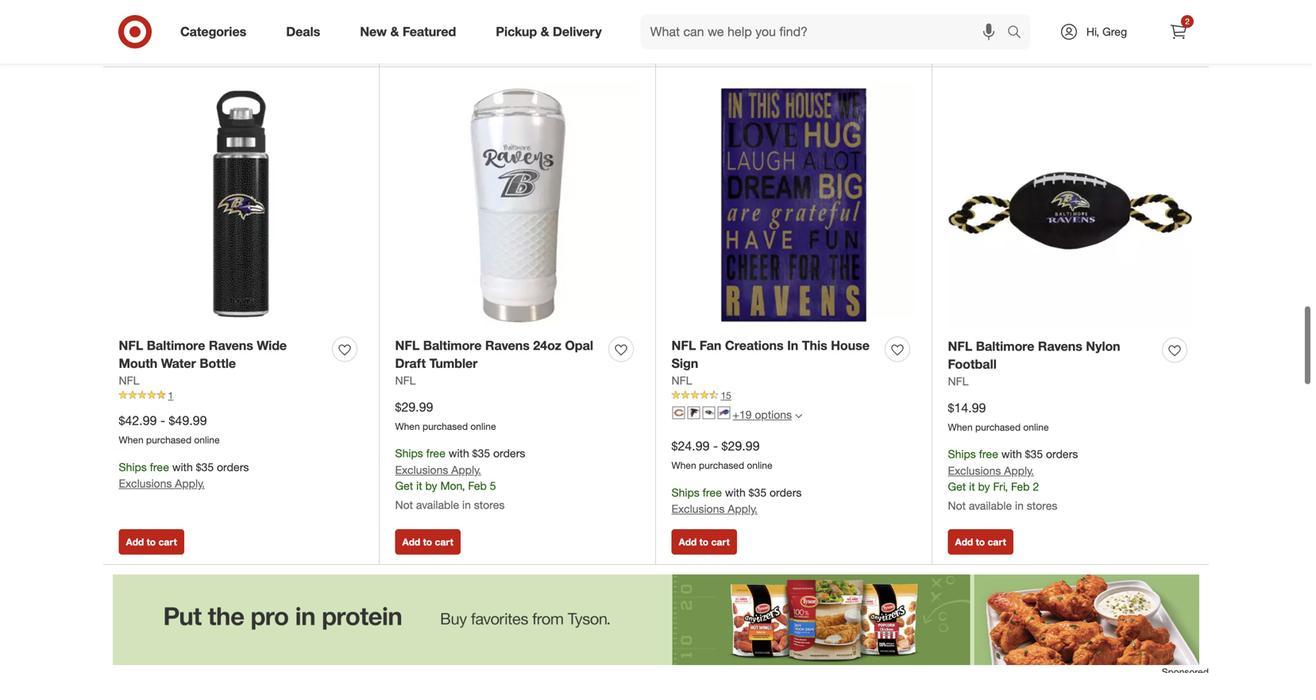 Task type: describe. For each thing, give the bounding box(es) containing it.
$35 inside ships free with $35 orders exclusions apply. get it by fri, feb 2 not available in stores
[[1026, 447, 1043, 461]]

1 link
[[119, 389, 364, 403]]

$14.99
[[948, 400, 986, 416]]

ravens for tumbler
[[485, 338, 530, 353]]

delivery
[[553, 24, 602, 39]]

ships down "$24.99"
[[672, 485, 700, 499]]

football
[[948, 357, 997, 372]]

orders down 1 'link'
[[217, 460, 249, 474]]

$14.99 when purchased online
[[948, 400, 1049, 433]]

online inside $14.99 when purchased online
[[1024, 421, 1049, 433]]

$24.99
[[672, 438, 710, 454]]

bottle
[[200, 356, 236, 371]]

nfl for nfl baltimore ravens wide mouth water bottle's nfl link
[[119, 373, 139, 387]]

nfl for nfl baltimore ravens 24oz opal draft tumbler
[[395, 338, 420, 353]]

nfl link for nfl baltimore ravens 24oz opal draft tumbler
[[395, 373, 416, 389]]

when inside $29.99 when purchased online
[[395, 420, 420, 432]]

pickup & delivery link
[[483, 14, 622, 49]]

nylon
[[1086, 338, 1121, 354]]

+19 options
[[733, 408, 792, 422]]

- for $24.99
[[713, 438, 718, 454]]

nfl baltimore ravens 24oz opal draft tumbler image
[[395, 82, 640, 327]]

atlanta falcons image
[[688, 407, 700, 419]]

with down '$24.99 - $29.99 when purchased online'
[[725, 485, 746, 499]]

nfl fan creations in this house sign
[[672, 338, 870, 371]]

24oz
[[533, 338, 562, 353]]

mon,
[[441, 479, 465, 493]]

nfl for nfl baltimore ravens wide mouth water bottle
[[119, 338, 143, 353]]

- for $42.99
[[160, 413, 165, 428]]

new & featured link
[[347, 14, 476, 49]]

tumbler
[[430, 356, 478, 371]]

purchased inside '$24.99 - $29.99 when purchased online'
[[699, 459, 745, 471]]

nfl baltimore ravens wide mouth water bottle link
[[119, 336, 326, 373]]

$42.99 - $49.99 when purchased online
[[119, 413, 220, 446]]

nfl for nfl link related to nfl baltimore ravens 24oz opal draft tumbler
[[395, 373, 416, 387]]

$29.99 inside $29.99 when purchased online
[[395, 399, 433, 415]]

stores for football
[[1027, 499, 1058, 513]]

$35 inside ships free with $35 orders exclusions apply. get it by mon, feb 5 not available in stores
[[473, 446, 490, 460]]

nfl baltimore ravens nylon football link
[[948, 337, 1157, 373]]

orders down '$24.99 - $29.99 when purchased online'
[[770, 485, 802, 499]]

$29.99 when purchased online
[[395, 399, 496, 432]]

apply. down $42.99 - $49.99 when purchased online in the bottom of the page
[[175, 477, 205, 490]]

nfl for nfl baltimore ravens nylon football's nfl link
[[948, 374, 969, 388]]

& for pickup
[[541, 24, 550, 39]]

online inside $29.99 when purchased online
[[471, 420, 496, 432]]

nfl link for nfl baltimore ravens nylon football
[[948, 373, 969, 389]]

nfl for nfl link for nfl fan creations in this house sign
[[672, 373, 693, 387]]

$42.99
[[119, 413, 157, 428]]

$24.99 - $29.99 when purchased online
[[672, 438, 773, 471]]

search
[[1000, 25, 1039, 41]]

creations
[[725, 338, 784, 353]]

in for opal
[[462, 498, 471, 512]]

feb for $29.99
[[468, 479, 487, 493]]

nfl baltimore ravens nylon football
[[948, 338, 1121, 372]]

when inside '$24.99 - $29.99 when purchased online'
[[672, 459, 697, 471]]

greg
[[1103, 25, 1128, 39]]

fri,
[[994, 480, 1009, 494]]

featured
[[403, 24, 456, 39]]

it for $14.99
[[970, 480, 976, 494]]

exclusions down '$24.99 - $29.99 when purchased online'
[[672, 502, 725, 516]]

2 link
[[1162, 14, 1197, 49]]

exclusions apply. button down $42.99 - $49.99 when purchased online in the bottom of the page
[[119, 476, 205, 492]]

orders inside ships free with $35 orders exclusions apply. get it by fri, feb 2 not available in stores
[[1047, 447, 1079, 461]]

$29.99 inside '$24.99 - $29.99 when purchased online'
[[722, 438, 760, 454]]

house
[[831, 338, 870, 353]]

all colors + 19 more colors element
[[795, 410, 803, 420]]

with inside ships free with $35 orders exclusions apply. get it by fri, feb 2 not available in stores
[[1002, 447, 1023, 461]]

ships inside ships free with $35 orders exclusions apply. get it by fri, feb 2 not available in stores
[[948, 447, 976, 461]]

2 inside ships free with $35 orders exclusions apply. get it by fri, feb 2 not available in stores
[[1033, 480, 1039, 494]]

advertisement element
[[103, 575, 1209, 665]]

deals link
[[273, 14, 340, 49]]

apply. inside ships free with $35 orders exclusions apply. get it by mon, feb 5 not available in stores
[[452, 463, 481, 477]]

nfl link for nfl fan creations in this house sign
[[672, 373, 693, 389]]

online inside '$24.99 - $29.99 when purchased online'
[[747, 459, 773, 471]]

online inside $42.99 - $49.99 when purchased online
[[194, 434, 220, 446]]



Task type: vqa. For each thing, say whether or not it's contained in the screenshot.
$29.99 ships free with $35 orders exclusions apply.
yes



Task type: locate. For each thing, give the bounding box(es) containing it.
1 horizontal spatial it
[[970, 480, 976, 494]]

with inside ships free with $35 orders exclusions apply. get it by mon, feb 5 not available in stores
[[449, 446, 469, 460]]

baltimore inside nfl baltimore ravens wide mouth water bottle
[[147, 338, 205, 353]]

available inside ships free with $35 orders exclusions apply. get it by mon, feb 5 not available in stores
[[416, 498, 459, 512]]

baltimore for draft
[[423, 338, 482, 353]]

$35 up 5
[[473, 446, 490, 460]]

+19
[[733, 408, 752, 422]]

1 horizontal spatial &
[[541, 24, 550, 39]]

1 horizontal spatial 2
[[1186, 16, 1190, 26]]

get for $29.99
[[395, 479, 413, 493]]

in
[[788, 338, 799, 353]]

$49.99
[[169, 413, 207, 428]]

when
[[395, 420, 420, 432], [948, 421, 973, 433], [119, 434, 144, 446], [672, 459, 697, 471]]

exclusions apply. button down '$24.99 - $29.99 when purchased online'
[[672, 501, 758, 517]]

feb right fri,
[[1012, 480, 1030, 494]]

add to cart button
[[119, 31, 184, 57], [395, 31, 461, 57], [672, 31, 737, 57], [948, 31, 1014, 57], [119, 529, 184, 555], [395, 529, 461, 555], [672, 529, 737, 555], [948, 529, 1014, 555]]

1 horizontal spatial by
[[979, 480, 991, 494]]

when down "$24.99"
[[672, 459, 697, 471]]

get inside ships free with $35 orders exclusions apply. get it by fri, feb 2 not available in stores
[[948, 480, 966, 494]]

1 horizontal spatial ships free with $35 orders exclusions apply.
[[672, 485, 802, 516]]

add
[[126, 38, 144, 50], [402, 38, 421, 50], [679, 38, 697, 50], [956, 38, 974, 50], [126, 536, 144, 548], [402, 536, 421, 548], [679, 536, 697, 548], [956, 536, 974, 548]]

in for football
[[1016, 499, 1024, 513]]

purchased inside $42.99 - $49.99 when purchased online
[[146, 434, 192, 446]]

orders down $14.99 when purchased online
[[1047, 447, 1079, 461]]

2 horizontal spatial baltimore
[[976, 338, 1035, 354]]

nfl down draft
[[395, 373, 416, 387]]

by left mon,
[[426, 479, 437, 493]]

0 horizontal spatial -
[[160, 413, 165, 428]]

it left fri,
[[970, 480, 976, 494]]

purchased down $14.99
[[976, 421, 1021, 433]]

nfl for nfl fan creations in this house sign
[[672, 338, 696, 353]]

options
[[755, 408, 792, 422]]

ships free with $35 orders exclusions apply. for $49.99
[[119, 460, 249, 490]]

it inside ships free with $35 orders exclusions apply. get it by fri, feb 2 not available in stores
[[970, 480, 976, 494]]

it left mon,
[[416, 479, 422, 493]]

nfl up draft
[[395, 338, 420, 353]]

nfl baltimore ravens 24oz opal draft tumbler link
[[395, 336, 603, 373]]

with down $42.99 - $49.99 when purchased online in the bottom of the page
[[172, 460, 193, 474]]

$29.99 down draft
[[395, 399, 433, 415]]

0 horizontal spatial it
[[416, 479, 422, 493]]

when inside $42.99 - $49.99 when purchased online
[[119, 434, 144, 446]]

nfl link down draft
[[395, 373, 416, 389]]

ships free with $35 orders exclusions apply. down $42.99 - $49.99 when purchased online in the bottom of the page
[[119, 460, 249, 490]]

exclusions up fri,
[[948, 464, 1002, 478]]

add to cart
[[126, 38, 177, 50], [402, 38, 454, 50], [679, 38, 730, 50], [956, 38, 1007, 50], [126, 536, 177, 548], [402, 536, 454, 548], [679, 536, 730, 548], [956, 536, 1007, 548]]

0 horizontal spatial ravens
[[209, 338, 253, 353]]

baltimore inside 'nfl baltimore ravens 24oz opal draft tumbler'
[[423, 338, 482, 353]]

0 horizontal spatial get
[[395, 479, 413, 493]]

ships down $14.99
[[948, 447, 976, 461]]

& inside 'link'
[[541, 24, 550, 39]]

0 vertical spatial $29.99
[[395, 399, 433, 415]]

1 horizontal spatial -
[[713, 438, 718, 454]]

nfl inside nfl baltimore ravens nylon football
[[948, 338, 973, 354]]

nfl inside nfl fan creations in this house sign
[[672, 338, 696, 353]]

0 horizontal spatial &
[[391, 24, 399, 39]]

baltimore inside nfl baltimore ravens nylon football
[[976, 338, 1035, 354]]

hi, greg
[[1087, 25, 1128, 39]]

15 link
[[672, 389, 917, 403]]

$35 down $14.99 when purchased online
[[1026, 447, 1043, 461]]

new
[[360, 24, 387, 39]]

exclusions apply. button
[[395, 462, 481, 478], [948, 463, 1035, 479], [119, 476, 205, 492], [672, 501, 758, 517]]

+19 options button
[[666, 402, 810, 428]]

- left $49.99
[[160, 413, 165, 428]]

nfl for nfl baltimore ravens nylon football
[[948, 338, 973, 354]]

0 horizontal spatial $29.99
[[395, 399, 433, 415]]

- inside '$24.99 - $29.99 when purchased online'
[[713, 438, 718, 454]]

nfl baltimore ravens wide mouth water bottle
[[119, 338, 287, 371]]

ships free with $35 orders exclusions apply.
[[119, 460, 249, 490], [672, 485, 802, 516]]

exclusions inside ships free with $35 orders exclusions apply. get it by fri, feb 2 not available in stores
[[948, 464, 1002, 478]]

1 horizontal spatial $29.99
[[722, 438, 760, 454]]

new & featured
[[360, 24, 456, 39]]

exclusions
[[395, 463, 448, 477], [948, 464, 1002, 478], [119, 477, 172, 490], [672, 502, 725, 516]]

1
[[168, 389, 173, 401]]

&
[[391, 24, 399, 39], [541, 24, 550, 39]]

apply. up fri,
[[1005, 464, 1035, 478]]

nfl inside nfl baltimore ravens wide mouth water bottle
[[119, 338, 143, 353]]

nfl inside 'nfl baltimore ravens 24oz opal draft tumbler'
[[395, 338, 420, 353]]

ships free with $35 orders exclusions apply. for $29.99
[[672, 485, 802, 516]]

exclusions down $42.99 - $49.99 when purchased online in the bottom of the page
[[119, 477, 172, 490]]

nfl link
[[119, 373, 139, 389], [395, 373, 416, 389], [672, 373, 693, 389], [948, 373, 969, 389]]

pickup & delivery
[[496, 24, 602, 39]]

get left mon,
[[395, 479, 413, 493]]

nfl baltimore ravens nylon football image
[[948, 82, 1194, 328], [948, 82, 1194, 328]]

nfl link down football
[[948, 373, 969, 389]]

baltimore up tumbler
[[423, 338, 482, 353]]

baltimore up football
[[976, 338, 1035, 354]]

ravens left 24oz
[[485, 338, 530, 353]]

1 vertical spatial 2
[[1033, 480, 1039, 494]]

2 right fri,
[[1033, 480, 1039, 494]]

purchased
[[423, 420, 468, 432], [976, 421, 1021, 433], [146, 434, 192, 446], [699, 459, 745, 471]]

available down mon,
[[416, 498, 459, 512]]

baltimore for water
[[147, 338, 205, 353]]

ships down $42.99 on the bottom
[[119, 460, 147, 474]]

exclusions apply. button up fri,
[[948, 463, 1035, 479]]

free inside ships free with $35 orders exclusions apply. get it by mon, feb 5 not available in stores
[[426, 446, 446, 460]]

exclusions apply. button up mon,
[[395, 462, 481, 478]]

2
[[1186, 16, 1190, 26], [1033, 480, 1039, 494]]

feb for $14.99
[[1012, 480, 1030, 494]]

$29.99
[[395, 399, 433, 415], [722, 438, 760, 454]]

& right pickup
[[541, 24, 550, 39]]

nfl link down mouth
[[119, 373, 139, 389]]

feb left 5
[[468, 479, 487, 493]]

free up mon,
[[426, 446, 446, 460]]

apply. down '$24.99 - $29.99 when purchased online'
[[728, 502, 758, 516]]

ravens
[[209, 338, 253, 353], [485, 338, 530, 353], [1039, 338, 1083, 354]]

5
[[490, 479, 496, 493]]

nfl baltimore ravens wide mouth water bottle image
[[119, 82, 364, 327], [119, 82, 364, 327]]

online down $49.99
[[194, 434, 220, 446]]

15
[[721, 389, 732, 401]]

purchased down $49.99
[[146, 434, 192, 446]]

available for nfl baltimore ravens nylon football
[[969, 499, 1012, 513]]

get left fri,
[[948, 480, 966, 494]]

exclusions inside ships free with $35 orders exclusions apply. get it by mon, feb 5 not available in stores
[[395, 463, 448, 477]]

stores for opal
[[474, 498, 505, 512]]

purchased down "$24.99"
[[699, 459, 745, 471]]

not
[[948, 4, 966, 18], [395, 498, 413, 512], [948, 499, 966, 513]]

hi,
[[1087, 25, 1100, 39]]

stores inside ships free with $35 orders exclusions apply. get it by fri, feb 2 not available in stores
[[1027, 499, 1058, 513]]

free
[[426, 446, 446, 460], [980, 447, 999, 461], [150, 460, 169, 474], [703, 485, 722, 499]]

cart
[[158, 38, 177, 50], [435, 38, 454, 50], [712, 38, 730, 50], [988, 38, 1007, 50], [158, 536, 177, 548], [435, 536, 454, 548], [712, 536, 730, 548], [988, 536, 1007, 548]]

ships
[[395, 446, 423, 460], [948, 447, 976, 461], [119, 460, 147, 474], [672, 485, 700, 499]]

-
[[160, 413, 165, 428], [713, 438, 718, 454]]

by
[[426, 479, 437, 493], [979, 480, 991, 494]]

ravens inside 'nfl baltimore ravens 24oz opal draft tumbler'
[[485, 338, 530, 353]]

available
[[969, 4, 1012, 18], [416, 498, 459, 512], [969, 499, 1012, 513]]

draft
[[395, 356, 426, 371]]

orders inside ships free with $35 orders exclusions apply. get it by mon, feb 5 not available in stores
[[493, 446, 526, 460]]

not available in stores
[[948, 4, 1058, 18]]

with up mon,
[[449, 446, 469, 460]]

water
[[161, 356, 196, 371]]

nfl fan creations in this house sign link
[[672, 336, 879, 373]]

with
[[449, 446, 469, 460], [1002, 447, 1023, 461], [172, 460, 193, 474], [725, 485, 746, 499]]

nfl down football
[[948, 374, 969, 388]]

1 vertical spatial -
[[713, 438, 718, 454]]

online up ships free with $35 orders exclusions apply. get it by fri, feb 2 not available in stores at the right of the page
[[1024, 421, 1049, 433]]

get
[[395, 479, 413, 493], [948, 480, 966, 494]]

2 horizontal spatial ravens
[[1039, 338, 1083, 354]]

ships free with $35 orders exclusions apply. down '$24.99 - $29.99 when purchased online'
[[672, 485, 802, 516]]

What can we help you find? suggestions appear below search field
[[641, 14, 1012, 49]]

feb
[[468, 479, 487, 493], [1012, 480, 1030, 494]]

0 horizontal spatial by
[[426, 479, 437, 493]]

by for $29.99
[[426, 479, 437, 493]]

available down fri,
[[969, 499, 1012, 513]]

search button
[[1000, 14, 1039, 52]]

1 horizontal spatial baltimore
[[423, 338, 482, 353]]

nfl link for nfl baltimore ravens wide mouth water bottle
[[119, 373, 139, 389]]

nfl up football
[[948, 338, 973, 354]]

when down $14.99
[[948, 421, 973, 433]]

2 right greg on the right top of the page
[[1186, 16, 1190, 26]]

nfl down mouth
[[119, 373, 139, 387]]

free down $42.99 - $49.99 when purchased online in the bottom of the page
[[150, 460, 169, 474]]

categories
[[180, 24, 247, 39]]

it inside ships free with $35 orders exclusions apply. get it by mon, feb 5 not available in stores
[[416, 479, 422, 493]]

ships free with $35 orders exclusions apply. get it by mon, feb 5 not available in stores
[[395, 446, 526, 512]]

online down +19 options
[[747, 459, 773, 471]]

with up fri,
[[1002, 447, 1023, 461]]

- right "$24.99"
[[713, 438, 718, 454]]

stores inside ships free with $35 orders exclusions apply. get it by mon, feb 5 not available in stores
[[474, 498, 505, 512]]

1 horizontal spatial get
[[948, 480, 966, 494]]

buffalo bills image
[[718, 407, 731, 419]]

nfl link down 'sign'
[[672, 373, 693, 389]]

nfl down 'sign'
[[672, 373, 693, 387]]

this
[[802, 338, 828, 353]]

$35
[[473, 446, 490, 460], [1026, 447, 1043, 461], [196, 460, 214, 474], [749, 485, 767, 499]]

nfl up 'sign'
[[672, 338, 696, 353]]

when down $42.99 on the bottom
[[119, 434, 144, 446]]

0 horizontal spatial feb
[[468, 479, 487, 493]]

nfl
[[119, 338, 143, 353], [395, 338, 420, 353], [672, 338, 696, 353], [948, 338, 973, 354], [119, 373, 139, 387], [395, 373, 416, 387], [672, 373, 693, 387], [948, 374, 969, 388]]

purchased inside $14.99 when purchased online
[[976, 421, 1021, 433]]

apply. inside ships free with $35 orders exclusions apply. get it by fri, feb 2 not available in stores
[[1005, 464, 1035, 478]]

by for $14.99
[[979, 480, 991, 494]]

orders up 5
[[493, 446, 526, 460]]

free up fri,
[[980, 447, 999, 461]]

in inside ships free with $35 orders exclusions apply. get it by fri, feb 2 not available in stores
[[1016, 499, 1024, 513]]

nfl up mouth
[[119, 338, 143, 353]]

0 horizontal spatial ships free with $35 orders exclusions apply.
[[119, 460, 249, 490]]

& right new
[[391, 24, 399, 39]]

0 vertical spatial -
[[160, 413, 165, 428]]

0 horizontal spatial baltimore
[[147, 338, 205, 353]]

when down draft
[[395, 420, 420, 432]]

by inside ships free with $35 orders exclusions apply. get it by mon, feb 5 not available in stores
[[426, 479, 437, 493]]

feb inside ships free with $35 orders exclusions apply. get it by fri, feb 2 not available in stores
[[1012, 480, 1030, 494]]

not inside ships free with $35 orders exclusions apply. get it by fri, feb 2 not available in stores
[[948, 499, 966, 513]]

free inside ships free with $35 orders exclusions apply. get it by fri, feb 2 not available in stores
[[980, 447, 999, 461]]

purchased inside $29.99 when purchased online
[[423, 420, 468, 432]]

to
[[147, 38, 156, 50], [423, 38, 432, 50], [700, 38, 709, 50], [976, 38, 985, 50], [147, 536, 156, 548], [423, 536, 432, 548], [700, 536, 709, 548], [976, 536, 985, 548]]

not for nfl baltimore ravens 24oz opal draft tumbler
[[395, 498, 413, 512]]

not for nfl baltimore ravens nylon football
[[948, 499, 966, 513]]

pickup
[[496, 24, 537, 39]]

baltimore ravens image
[[703, 407, 716, 419]]

apply.
[[452, 463, 481, 477], [1005, 464, 1035, 478], [175, 477, 205, 490], [728, 502, 758, 516]]

all colors + 19 more colors image
[[795, 412, 803, 420]]

free down '$24.99 - $29.99 when purchased online'
[[703, 485, 722, 499]]

available for nfl baltimore ravens 24oz opal draft tumbler
[[416, 498, 459, 512]]

baltimore
[[147, 338, 205, 353], [423, 338, 482, 353], [976, 338, 1035, 354]]

get inside ships free with $35 orders exclusions apply. get it by mon, feb 5 not available in stores
[[395, 479, 413, 493]]

ravens for bottle
[[209, 338, 253, 353]]

chicago bears image
[[673, 407, 685, 419]]

$35 down '$24.99 - $29.99 when purchased online'
[[749, 485, 767, 499]]

nfl fan creations in this house sign image
[[672, 82, 917, 327]]

- inside $42.99 - $49.99 when purchased online
[[160, 413, 165, 428]]

mouth
[[119, 356, 158, 371]]

purchased up ships free with $35 orders exclusions apply. get it by mon, feb 5 not available in stores
[[423, 420, 468, 432]]

in
[[1016, 4, 1024, 18], [462, 498, 471, 512], [1016, 499, 1024, 513]]

available inside ships free with $35 orders exclusions apply. get it by fri, feb 2 not available in stores
[[969, 499, 1012, 513]]

baltimore up water
[[147, 338, 205, 353]]

deals
[[286, 24, 320, 39]]

ships down $29.99 when purchased online
[[395, 446, 423, 460]]

it
[[416, 479, 422, 493], [970, 480, 976, 494]]

it for $29.99
[[416, 479, 422, 493]]

in inside ships free with $35 orders exclusions apply. get it by mon, feb 5 not available in stores
[[462, 498, 471, 512]]

orders
[[493, 446, 526, 460], [1047, 447, 1079, 461], [217, 460, 249, 474], [770, 485, 802, 499]]

exclusions up mon,
[[395, 463, 448, 477]]

$29.99 down +19 options dropdown button
[[722, 438, 760, 454]]

nfl baltimore ravens 24oz opal draft tumbler
[[395, 338, 594, 371]]

categories link
[[167, 14, 266, 49]]

1 vertical spatial $29.99
[[722, 438, 760, 454]]

available up "search"
[[969, 4, 1012, 18]]

online up ships free with $35 orders exclusions apply. get it by mon, feb 5 not available in stores
[[471, 420, 496, 432]]

ravens up bottle
[[209, 338, 253, 353]]

0 vertical spatial 2
[[1186, 16, 1190, 26]]

ships free with $35 orders exclusions apply. get it by fri, feb 2 not available in stores
[[948, 447, 1079, 513]]

$35 down $49.99
[[196, 460, 214, 474]]

ravens inside nfl baltimore ravens wide mouth water bottle
[[209, 338, 253, 353]]

when inside $14.99 when purchased online
[[948, 421, 973, 433]]

1 & from the left
[[391, 24, 399, 39]]

2 & from the left
[[541, 24, 550, 39]]

not inside ships free with $35 orders exclusions apply. get it by mon, feb 5 not available in stores
[[395, 498, 413, 512]]

& inside "link"
[[391, 24, 399, 39]]

by left fri,
[[979, 480, 991, 494]]

1 horizontal spatial ravens
[[485, 338, 530, 353]]

apply. up mon,
[[452, 463, 481, 477]]

sign
[[672, 356, 699, 371]]

wide
[[257, 338, 287, 353]]

ships inside ships free with $35 orders exclusions apply. get it by mon, feb 5 not available in stores
[[395, 446, 423, 460]]

stores
[[1027, 4, 1058, 18], [474, 498, 505, 512], [1027, 499, 1058, 513]]

feb inside ships free with $35 orders exclusions apply. get it by mon, feb 5 not available in stores
[[468, 479, 487, 493]]

online
[[471, 420, 496, 432], [1024, 421, 1049, 433], [194, 434, 220, 446], [747, 459, 773, 471]]

by inside ships free with $35 orders exclusions apply. get it by fri, feb 2 not available in stores
[[979, 480, 991, 494]]

fan
[[700, 338, 722, 353]]

opal
[[565, 338, 594, 353]]

ravens left nylon
[[1039, 338, 1083, 354]]

0 horizontal spatial 2
[[1033, 480, 1039, 494]]

1 horizontal spatial feb
[[1012, 480, 1030, 494]]

& for new
[[391, 24, 399, 39]]

get for $14.99
[[948, 480, 966, 494]]

ravens inside nfl baltimore ravens nylon football
[[1039, 338, 1083, 354]]



